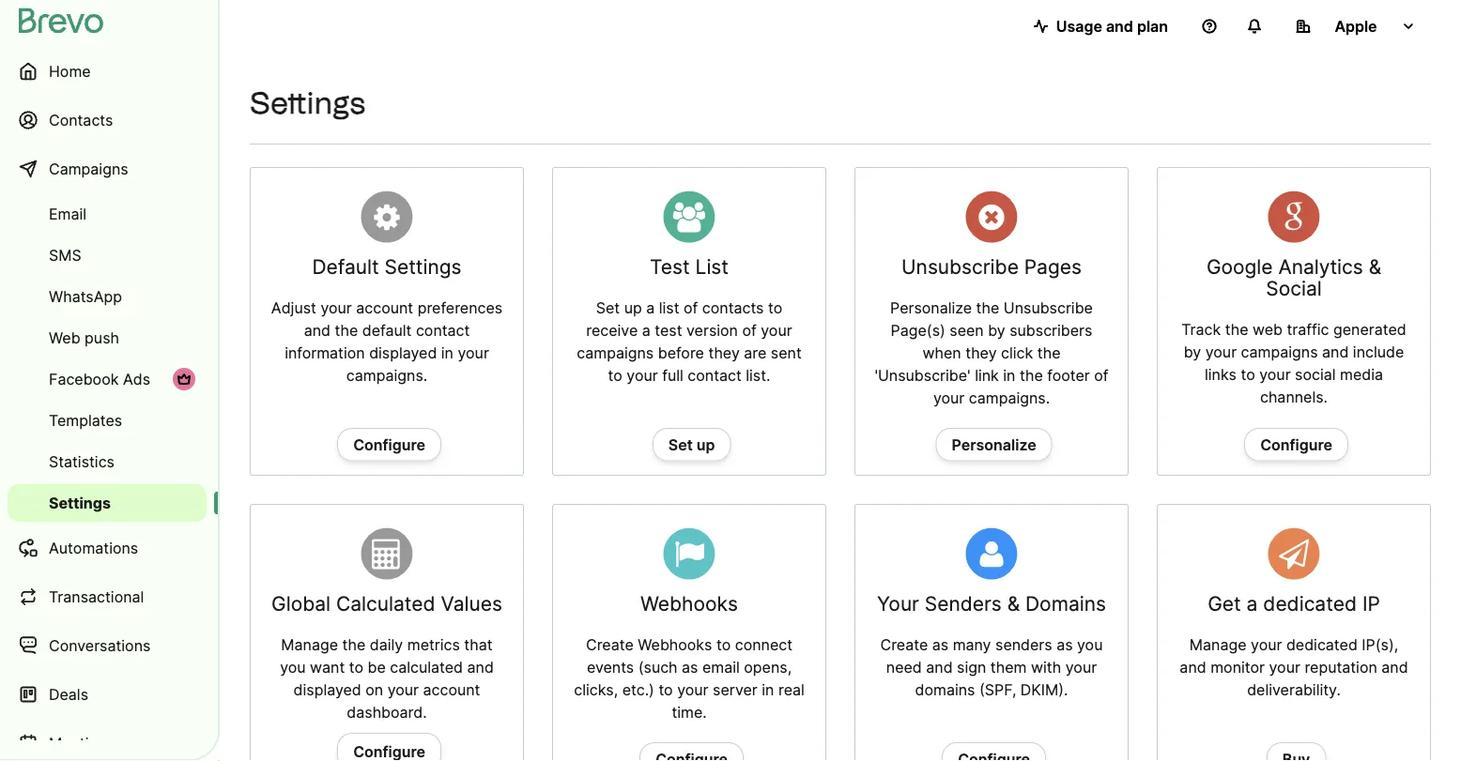 Task type: vqa. For each thing, say whether or not it's contained in the screenshot.
they inside the Set up a list of contacts to receive a test version of your campaigns before they are sent to your full contact list.
yes



Task type: describe. For each thing, give the bounding box(es) containing it.
the inside track the web traffic generated by your campaigns and include links to your social media channels.
[[1226, 321, 1249, 339]]

0 horizontal spatial of
[[684, 299, 698, 317]]

default settings
[[312, 255, 462, 279]]

reputation
[[1305, 659, 1378, 677]]

manage your dedicated ip(s), and monitor your reputation and deliverability.
[[1180, 636, 1409, 700]]

2 vertical spatial a
[[1247, 592, 1258, 616]]

web push
[[49, 329, 119, 347]]

dashboard.
[[347, 704, 427, 722]]

to up the email
[[717, 636, 731, 655]]

set up link
[[653, 428, 731, 462]]

your down preferences
[[458, 344, 489, 362]]

meetings
[[49, 735, 115, 753]]

global calculated values
[[272, 592, 502, 616]]

personalize for personalize the unsubscribe page(s) seen by subscribers when they click the 'unsubscribe' link in the footer of your campaigns.
[[891, 299, 972, 317]]

and inside button
[[1107, 17, 1134, 35]]

unsubscribe pages
[[902, 255, 1082, 279]]

statistics
[[49, 453, 115, 471]]

configure for settings
[[353, 436, 426, 454]]

up for set up
[[697, 436, 715, 454]]

your inside create as many senders as you need and sign them with your domains (spf, dkim).
[[1066, 659, 1097, 677]]

create webhooks to connect events (such as email opens, clicks, etc.) to your server in real time.
[[574, 636, 805, 722]]

webhooks inside create webhooks to connect events (such as email opens, clicks, etc.) to your server in real time.
[[638, 636, 713, 655]]

campaigns link
[[8, 147, 207, 192]]

personalize link
[[936, 428, 1053, 462]]

metrics
[[408, 636, 460, 655]]

information
[[285, 344, 365, 362]]

contact inside "set up a list of contacts to receive a test version of your campaigns before they are sent to your full contact list."
[[688, 366, 742, 385]]

unsubscribe inside personalize the unsubscribe page(s) seen by subscribers when they click the 'unsubscribe' link in the footer of your campaigns.
[[1004, 299, 1093, 317]]

links
[[1205, 366, 1237, 384]]

web
[[1253, 321, 1283, 339]]

connect
[[735, 636, 793, 655]]

apple
[[1335, 17, 1378, 35]]

list
[[659, 299, 680, 317]]

in inside adjust your account preferences and the default contact information displayed in your campaigns.
[[441, 344, 454, 362]]

conversations link
[[8, 624, 207, 669]]

global
[[272, 592, 331, 616]]

domains
[[1026, 592, 1107, 616]]

social
[[1267, 277, 1322, 301]]

transactional link
[[8, 575, 207, 620]]

on
[[366, 681, 383, 700]]

account inside manage the daily metrics that you want to be calculated and displayed on your account dashboard.
[[423, 681, 480, 700]]

to down 'receive'
[[608, 366, 623, 385]]

many
[[953, 636, 992, 655]]

usage and plan
[[1057, 17, 1169, 35]]

events
[[587, 659, 634, 677]]

settings link
[[8, 485, 207, 522]]

(such
[[639, 659, 678, 677]]

templates link
[[8, 402, 207, 440]]

your
[[877, 592, 920, 616]]

set for set up a list of contacts to receive a test version of your campaigns before they are sent to your full contact list.
[[596, 299, 620, 317]]

apple button
[[1281, 8, 1432, 45]]

in inside personalize the unsubscribe page(s) seen by subscribers when they click the 'unsubscribe' link in the footer of your campaigns.
[[1004, 366, 1016, 385]]

left___rvooi image
[[177, 372, 192, 387]]

the inside adjust your account preferences and the default contact information displayed in your campaigns.
[[335, 321, 358, 340]]

account inside adjust your account preferences and the default contact information displayed in your campaigns.
[[356, 299, 414, 317]]

generated
[[1334, 321, 1407, 339]]

ads
[[123, 370, 150, 388]]

facebook
[[49, 370, 119, 388]]

in inside create webhooks to connect events (such as email opens, clicks, etc.) to your server in real time.
[[762, 681, 775, 700]]

web push link
[[8, 319, 207, 357]]

and inside track the web traffic generated by your campaigns and include links to your social media channels.
[[1323, 343, 1349, 361]]

contacts
[[703, 299, 764, 317]]

list.
[[746, 366, 771, 385]]

google
[[1207, 255, 1273, 279]]

default
[[312, 255, 379, 279]]

whatsapp
[[49, 287, 122, 306]]

'unsubscribe'
[[875, 366, 971, 385]]

subscribers
[[1010, 321, 1093, 340]]

you for your senders & domains
[[1078, 636, 1103, 655]]

default
[[362, 321, 412, 340]]

ip
[[1363, 592, 1381, 616]]

domains
[[916, 681, 976, 700]]

deals link
[[8, 673, 207, 718]]

social
[[1296, 366, 1336, 384]]

dedicated for your
[[1287, 636, 1358, 655]]

dedicated for a
[[1264, 592, 1358, 616]]

calculated
[[390, 659, 463, 677]]

and inside adjust your account preferences and the default contact information displayed in your campaigns.
[[304, 321, 331, 340]]

test list
[[650, 255, 729, 279]]

ip(s),
[[1363, 636, 1399, 655]]

facebook ads
[[49, 370, 150, 388]]

the inside manage the daily metrics that you want to be calculated and displayed on your account dashboard.
[[342, 636, 366, 655]]

contact inside adjust your account preferences and the default contact information displayed in your campaigns.
[[416, 321, 470, 340]]

usage
[[1057, 17, 1103, 35]]

(spf,
[[980, 681, 1017, 700]]

email
[[49, 205, 87, 223]]

your inside manage the daily metrics that you want to be calculated and displayed on your account dashboard.
[[388, 681, 419, 700]]

the up seen
[[977, 299, 1000, 317]]

are
[[744, 344, 767, 362]]

to down (such
[[659, 681, 673, 700]]

facebook ads link
[[8, 361, 207, 398]]

personalize for personalize
[[952, 436, 1037, 454]]

your inside personalize the unsubscribe page(s) seen by subscribers when they click the 'unsubscribe' link in the footer of your campaigns.
[[934, 389, 965, 407]]

configure link for analytics
[[1245, 428, 1349, 462]]

opens,
[[744, 659, 792, 677]]

google analytics & social
[[1207, 255, 1382, 301]]

they inside personalize the unsubscribe page(s) seen by subscribers when they click the 'unsubscribe' link in the footer of your campaigns.
[[966, 344, 997, 362]]

automations link
[[8, 526, 207, 571]]

set for set up
[[669, 436, 693, 454]]

calculated
[[336, 592, 436, 616]]

get
[[1208, 592, 1242, 616]]

create for webhooks
[[586, 636, 634, 655]]

& for analytics
[[1369, 255, 1382, 279]]

set up
[[669, 436, 715, 454]]

real
[[779, 681, 805, 700]]

of inside personalize the unsubscribe page(s) seen by subscribers when they click the 'unsubscribe' link in the footer of your campaigns.
[[1095, 366, 1109, 385]]

track
[[1182, 321, 1222, 339]]

meetings link
[[8, 722, 207, 762]]

seen
[[950, 321, 984, 340]]

templates
[[49, 411, 122, 430]]

campaigns. inside personalize the unsubscribe page(s) seen by subscribers when they click the 'unsubscribe' link in the footer of your campaigns.
[[969, 389, 1050, 407]]



Task type: locate. For each thing, give the bounding box(es) containing it.
version
[[687, 321, 738, 340]]

configure button
[[337, 734, 442, 762]]

your senders & domains
[[877, 592, 1107, 616]]

0 horizontal spatial campaigns.
[[347, 366, 428, 385]]

displayed down "want"
[[294, 681, 361, 700]]

and left the plan
[[1107, 17, 1134, 35]]

0 vertical spatial personalize
[[891, 299, 972, 317]]

when
[[923, 344, 962, 362]]

traffic
[[1287, 321, 1330, 339]]

1 they from the left
[[709, 344, 740, 362]]

link
[[975, 366, 999, 385]]

1 vertical spatial in
[[1004, 366, 1016, 385]]

1 vertical spatial &
[[1008, 592, 1020, 616]]

set inside "set up a list of contacts to receive a test version of your campaigns before they are sent to your full contact list."
[[596, 299, 620, 317]]

manage inside manage the daily metrics that you want to be calculated and displayed on your account dashboard.
[[281, 636, 338, 655]]

your up time.
[[677, 681, 709, 700]]

1 horizontal spatial as
[[933, 636, 949, 655]]

manage inside manage your dedicated ip(s), and monitor your reputation and deliverability.
[[1190, 636, 1247, 655]]

your left full
[[627, 366, 658, 385]]

1 vertical spatial of
[[743, 321, 757, 340]]

statistics link
[[8, 443, 207, 481]]

analytics
[[1279, 255, 1364, 279]]

sign
[[957, 659, 987, 677]]

unsubscribe
[[902, 255, 1019, 279], [1004, 299, 1093, 317]]

unsubscribe up subscribers on the right top of page
[[1004, 299, 1093, 317]]

and down ip(s),
[[1382, 659, 1409, 677]]

manage up monitor
[[1190, 636, 1247, 655]]

1 horizontal spatial of
[[743, 321, 757, 340]]

your up links
[[1206, 343, 1237, 361]]

1 horizontal spatial create
[[881, 636, 928, 655]]

1 horizontal spatial account
[[423, 681, 480, 700]]

your right with
[[1066, 659, 1097, 677]]

and up domains on the right bottom of page
[[927, 659, 953, 677]]

dedicated up reputation at the bottom of page
[[1287, 636, 1358, 655]]

personalize inside personalize the unsubscribe page(s) seen by subscribers when they click the 'unsubscribe' link in the footer of your campaigns.
[[891, 299, 972, 317]]

your
[[321, 299, 352, 317], [761, 321, 793, 340], [1206, 343, 1237, 361], [458, 344, 489, 362], [1260, 366, 1291, 384], [627, 366, 658, 385], [934, 389, 965, 407], [1251, 636, 1283, 655], [1066, 659, 1097, 677], [1270, 659, 1301, 677], [388, 681, 419, 700], [677, 681, 709, 700]]

0 vertical spatial in
[[441, 344, 454, 362]]

unsubscribe up seen
[[902, 255, 1019, 279]]

1 horizontal spatial in
[[762, 681, 775, 700]]

0 horizontal spatial as
[[682, 659, 698, 677]]

adjust
[[271, 299, 316, 317]]

configure inside button
[[353, 743, 426, 762]]

pages
[[1025, 255, 1082, 279]]

set up a list of contacts to receive a test version of your campaigns before they are sent to your full contact list.
[[577, 299, 802, 385]]

your up dashboard.
[[388, 681, 419, 700]]

by for google
[[1184, 343, 1202, 361]]

2 create from the left
[[881, 636, 928, 655]]

1 horizontal spatial campaigns.
[[969, 389, 1050, 407]]

you for global calculated values
[[280, 659, 306, 677]]

1 vertical spatial up
[[697, 436, 715, 454]]

0 vertical spatial dedicated
[[1264, 592, 1358, 616]]

a left test
[[642, 321, 651, 340]]

campaigns inside track the web traffic generated by your campaigns and include links to your social media channels.
[[1242, 343, 1319, 361]]

create for your senders & domains
[[881, 636, 928, 655]]

0 vertical spatial up
[[624, 299, 642, 317]]

2 horizontal spatial in
[[1004, 366, 1016, 385]]

as left the email
[[682, 659, 698, 677]]

a
[[647, 299, 655, 317], [642, 321, 651, 340], [1247, 592, 1258, 616]]

account down calculated
[[423, 681, 480, 700]]

0 horizontal spatial create
[[586, 636, 634, 655]]

web
[[49, 329, 80, 347]]

by inside personalize the unsubscribe page(s) seen by subscribers when they click the 'unsubscribe' link in the footer of your campaigns.
[[988, 321, 1006, 340]]

home link
[[8, 49, 207, 94]]

1 vertical spatial by
[[1184, 343, 1202, 361]]

sent
[[771, 344, 802, 362]]

0 vertical spatial contact
[[416, 321, 470, 340]]

1 vertical spatial contact
[[688, 366, 742, 385]]

of up are
[[743, 321, 757, 340]]

up inside "set up a list of contacts to receive a test version of your campaigns before they are sent to your full contact list."
[[624, 299, 642, 317]]

0 vertical spatial webhooks
[[641, 592, 738, 616]]

deliverability.
[[1248, 681, 1341, 700]]

contact down preferences
[[416, 321, 470, 340]]

daily
[[370, 636, 403, 655]]

media
[[1341, 366, 1384, 384]]

in down preferences
[[441, 344, 454, 362]]

the left web
[[1226, 321, 1249, 339]]

with
[[1032, 659, 1062, 677]]

0 horizontal spatial configure link
[[337, 428, 442, 462]]

0 vertical spatial of
[[684, 299, 698, 317]]

create
[[586, 636, 634, 655], [881, 636, 928, 655]]

page(s)
[[891, 321, 946, 340]]

& up senders
[[1008, 592, 1020, 616]]

the up information
[[335, 321, 358, 340]]

1 vertical spatial account
[[423, 681, 480, 700]]

create inside create as many senders as you need and sign them with your domains (spf, dkim).
[[881, 636, 928, 655]]

&
[[1369, 255, 1382, 279], [1008, 592, 1020, 616]]

1 vertical spatial dedicated
[[1287, 636, 1358, 655]]

0 horizontal spatial up
[[624, 299, 642, 317]]

displayed down default
[[369, 344, 437, 362]]

0 vertical spatial you
[[1078, 636, 1103, 655]]

and inside create as many senders as you need and sign them with your domains (spf, dkim).
[[927, 659, 953, 677]]

a right get
[[1247, 592, 1258, 616]]

0 vertical spatial campaigns.
[[347, 366, 428, 385]]

0 horizontal spatial they
[[709, 344, 740, 362]]

& right analytics
[[1369, 255, 1382, 279]]

track the web traffic generated by your campaigns and include links to your social media channels.
[[1182, 321, 1407, 406]]

email
[[703, 659, 740, 677]]

push
[[85, 329, 119, 347]]

by for unsubscribe
[[988, 321, 1006, 340]]

configure for analytics
[[1261, 436, 1333, 454]]

to
[[768, 299, 783, 317], [1241, 366, 1256, 384], [608, 366, 623, 385], [717, 636, 731, 655], [349, 659, 364, 677], [659, 681, 673, 700]]

0 vertical spatial settings
[[250, 85, 366, 121]]

campaigns down web
[[1242, 343, 1319, 361]]

create up need
[[881, 636, 928, 655]]

1 horizontal spatial &
[[1369, 255, 1382, 279]]

configure link for settings
[[337, 428, 442, 462]]

0 horizontal spatial settings
[[49, 494, 111, 512]]

personalize up the page(s)
[[891, 299, 972, 317]]

contact down before
[[688, 366, 742, 385]]

dedicated
[[1264, 592, 1358, 616], [1287, 636, 1358, 655]]

to inside manage the daily metrics that you want to be calculated and displayed on your account dashboard.
[[349, 659, 364, 677]]

set down full
[[669, 436, 693, 454]]

sms link
[[8, 237, 207, 274]]

0 horizontal spatial contact
[[416, 321, 470, 340]]

1 vertical spatial displayed
[[294, 681, 361, 700]]

create inside create webhooks to connect events (such as email opens, clicks, etc.) to your server in real time.
[[586, 636, 634, 655]]

full
[[662, 366, 684, 385]]

clicks,
[[574, 681, 618, 700]]

account up default
[[356, 299, 414, 317]]

the down click
[[1020, 366, 1043, 385]]

to right links
[[1241, 366, 1256, 384]]

server
[[713, 681, 758, 700]]

1 horizontal spatial set
[[669, 436, 693, 454]]

1 configure link from the left
[[337, 428, 442, 462]]

conversations
[[49, 637, 151, 655]]

as left many
[[933, 636, 949, 655]]

campaigns. inside adjust your account preferences and the default contact information displayed in your campaigns.
[[347, 366, 428, 385]]

1 horizontal spatial up
[[697, 436, 715, 454]]

1 horizontal spatial manage
[[1190, 636, 1247, 655]]

footer
[[1048, 366, 1090, 385]]

2 vertical spatial of
[[1095, 366, 1109, 385]]

test
[[655, 321, 683, 340]]

2 they from the left
[[966, 344, 997, 362]]

time.
[[672, 704, 707, 722]]

you inside manage the daily metrics that you want to be calculated and displayed on your account dashboard.
[[280, 659, 306, 677]]

campaigns. down default
[[347, 366, 428, 385]]

campaigns. down link at the right of page
[[969, 389, 1050, 407]]

of right list
[[684, 299, 698, 317]]

campaigns
[[1242, 343, 1319, 361], [577, 344, 654, 362]]

by inside track the web traffic generated by your campaigns and include links to your social media channels.
[[1184, 343, 1202, 361]]

1 vertical spatial webhooks
[[638, 636, 713, 655]]

as up with
[[1057, 636, 1073, 655]]

0 horizontal spatial displayed
[[294, 681, 361, 700]]

manage
[[281, 636, 338, 655], [1190, 636, 1247, 655]]

dkim).
[[1021, 681, 1069, 700]]

receive
[[587, 321, 638, 340]]

your up channels.
[[1260, 366, 1291, 384]]

they
[[709, 344, 740, 362], [966, 344, 997, 362]]

etc.)
[[623, 681, 655, 700]]

your up monitor
[[1251, 636, 1283, 655]]

usage and plan button
[[1019, 8, 1184, 45]]

senders
[[925, 592, 1002, 616]]

be
[[368, 659, 386, 677]]

1 horizontal spatial contact
[[688, 366, 742, 385]]

by right seen
[[988, 321, 1006, 340]]

as inside create webhooks to connect events (such as email opens, clicks, etc.) to your server in real time.
[[682, 659, 698, 677]]

personalize down link at the right of page
[[952, 436, 1037, 454]]

2 vertical spatial settings
[[49, 494, 111, 512]]

dedicated left ip
[[1264, 592, 1358, 616]]

1 create from the left
[[586, 636, 634, 655]]

0 horizontal spatial manage
[[281, 636, 338, 655]]

by down track
[[1184, 343, 1202, 361]]

of
[[684, 299, 698, 317], [743, 321, 757, 340], [1095, 366, 1109, 385]]

the down subscribers on the right top of page
[[1038, 344, 1061, 362]]

you inside create as many senders as you need and sign them with your domains (spf, dkim).
[[1078, 636, 1103, 655]]

manage up "want"
[[281, 636, 338, 655]]

1 manage from the left
[[281, 636, 338, 655]]

manage for global
[[281, 636, 338, 655]]

campaigns inside "set up a list of contacts to receive a test version of your campaigns before they are sent to your full contact list."
[[577, 344, 654, 362]]

2 manage from the left
[[1190, 636, 1247, 655]]

displayed inside manage the daily metrics that you want to be calculated and displayed on your account dashboard.
[[294, 681, 361, 700]]

settings inside settings 'link'
[[49, 494, 111, 512]]

contacts link
[[8, 98, 207, 143]]

& inside google analytics & social
[[1369, 255, 1382, 279]]

1 vertical spatial you
[[280, 659, 306, 677]]

in right link at the right of page
[[1004, 366, 1016, 385]]

values
[[441, 592, 502, 616]]

to inside track the web traffic generated by your campaigns and include links to your social media channels.
[[1241, 366, 1256, 384]]

personalize
[[891, 299, 972, 317], [952, 436, 1037, 454]]

2 horizontal spatial as
[[1057, 636, 1073, 655]]

displayed inside adjust your account preferences and the default contact information displayed in your campaigns.
[[369, 344, 437, 362]]

you left "want"
[[280, 659, 306, 677]]

monitor
[[1211, 659, 1265, 677]]

email link
[[8, 195, 207, 233]]

set up 'receive'
[[596, 299, 620, 317]]

of right footer
[[1095, 366, 1109, 385]]

0 vertical spatial &
[[1369, 255, 1382, 279]]

0 vertical spatial by
[[988, 321, 1006, 340]]

need
[[887, 659, 922, 677]]

they up link at the right of page
[[966, 344, 997, 362]]

home
[[49, 62, 91, 80]]

you down "domains"
[[1078, 636, 1103, 655]]

2 horizontal spatial settings
[[385, 255, 462, 279]]

your up deliverability.
[[1270, 659, 1301, 677]]

& for senders
[[1008, 592, 1020, 616]]

automations
[[49, 539, 138, 558]]

your down 'unsubscribe'
[[934, 389, 965, 407]]

1 horizontal spatial campaigns
[[1242, 343, 1319, 361]]

and up social
[[1323, 343, 1349, 361]]

2 horizontal spatial of
[[1095, 366, 1109, 385]]

manage the daily metrics that you want to be calculated and displayed on your account dashboard.
[[280, 636, 494, 722]]

0 horizontal spatial account
[[356, 299, 414, 317]]

in down opens,
[[762, 681, 775, 700]]

1 horizontal spatial by
[[1184, 343, 1202, 361]]

channels.
[[1261, 388, 1328, 406]]

1 horizontal spatial settings
[[250, 85, 366, 121]]

your down default at top
[[321, 299, 352, 317]]

2 configure link from the left
[[1245, 428, 1349, 462]]

0 horizontal spatial by
[[988, 321, 1006, 340]]

and up information
[[304, 321, 331, 340]]

1 vertical spatial set
[[669, 436, 693, 454]]

1 vertical spatial settings
[[385, 255, 462, 279]]

and inside manage the daily metrics that you want to be calculated and displayed on your account dashboard.
[[467, 659, 494, 677]]

1 horizontal spatial they
[[966, 344, 997, 362]]

they inside "set up a list of contacts to receive a test version of your campaigns before they are sent to your full contact list."
[[709, 344, 740, 362]]

1 vertical spatial personalize
[[952, 436, 1037, 454]]

0 horizontal spatial campaigns
[[577, 344, 654, 362]]

the left daily
[[342, 636, 366, 655]]

configure
[[353, 436, 426, 454], [1261, 436, 1333, 454], [353, 743, 426, 762]]

a left list
[[647, 299, 655, 317]]

transactional
[[49, 588, 144, 606]]

1 vertical spatial a
[[642, 321, 651, 340]]

0 horizontal spatial you
[[280, 659, 306, 677]]

they down version
[[709, 344, 740, 362]]

0 horizontal spatial set
[[596, 299, 620, 317]]

1 horizontal spatial you
[[1078, 636, 1103, 655]]

personalize the unsubscribe page(s) seen by subscribers when they click the 'unsubscribe' link in the footer of your campaigns.
[[875, 299, 1109, 407]]

create up events
[[586, 636, 634, 655]]

0 vertical spatial displayed
[[369, 344, 437, 362]]

campaigns down 'receive'
[[577, 344, 654, 362]]

1 vertical spatial campaigns.
[[969, 389, 1050, 407]]

manage for get
[[1190, 636, 1247, 655]]

and left monitor
[[1180, 659, 1207, 677]]

set
[[596, 299, 620, 317], [669, 436, 693, 454]]

0 vertical spatial unsubscribe
[[902, 255, 1019, 279]]

1 vertical spatial unsubscribe
[[1004, 299, 1093, 317]]

1 horizontal spatial configure link
[[1245, 428, 1349, 462]]

include
[[1354, 343, 1405, 361]]

0 horizontal spatial &
[[1008, 592, 1020, 616]]

0 horizontal spatial in
[[441, 344, 454, 362]]

dedicated inside manage your dedicated ip(s), and monitor your reputation and deliverability.
[[1287, 636, 1358, 655]]

to right contacts
[[768, 299, 783, 317]]

to left be
[[349, 659, 364, 677]]

up for set up a list of contacts to receive a test version of your campaigns before they are sent to your full contact list.
[[624, 299, 642, 317]]

sms
[[49, 246, 81, 264]]

your inside create webhooks to connect events (such as email opens, clicks, etc.) to your server in real time.
[[677, 681, 709, 700]]

adjust your account preferences and the default contact information displayed in your campaigns.
[[271, 299, 503, 385]]

your up sent at the right top of page
[[761, 321, 793, 340]]

0 vertical spatial set
[[596, 299, 620, 317]]

and down that
[[467, 659, 494, 677]]

senders
[[996, 636, 1053, 655]]

0 vertical spatial a
[[647, 299, 655, 317]]

by
[[988, 321, 1006, 340], [1184, 343, 1202, 361]]

1 horizontal spatial displayed
[[369, 344, 437, 362]]

2 vertical spatial in
[[762, 681, 775, 700]]

want
[[310, 659, 345, 677]]

0 vertical spatial account
[[356, 299, 414, 317]]

preferences
[[418, 299, 503, 317]]



